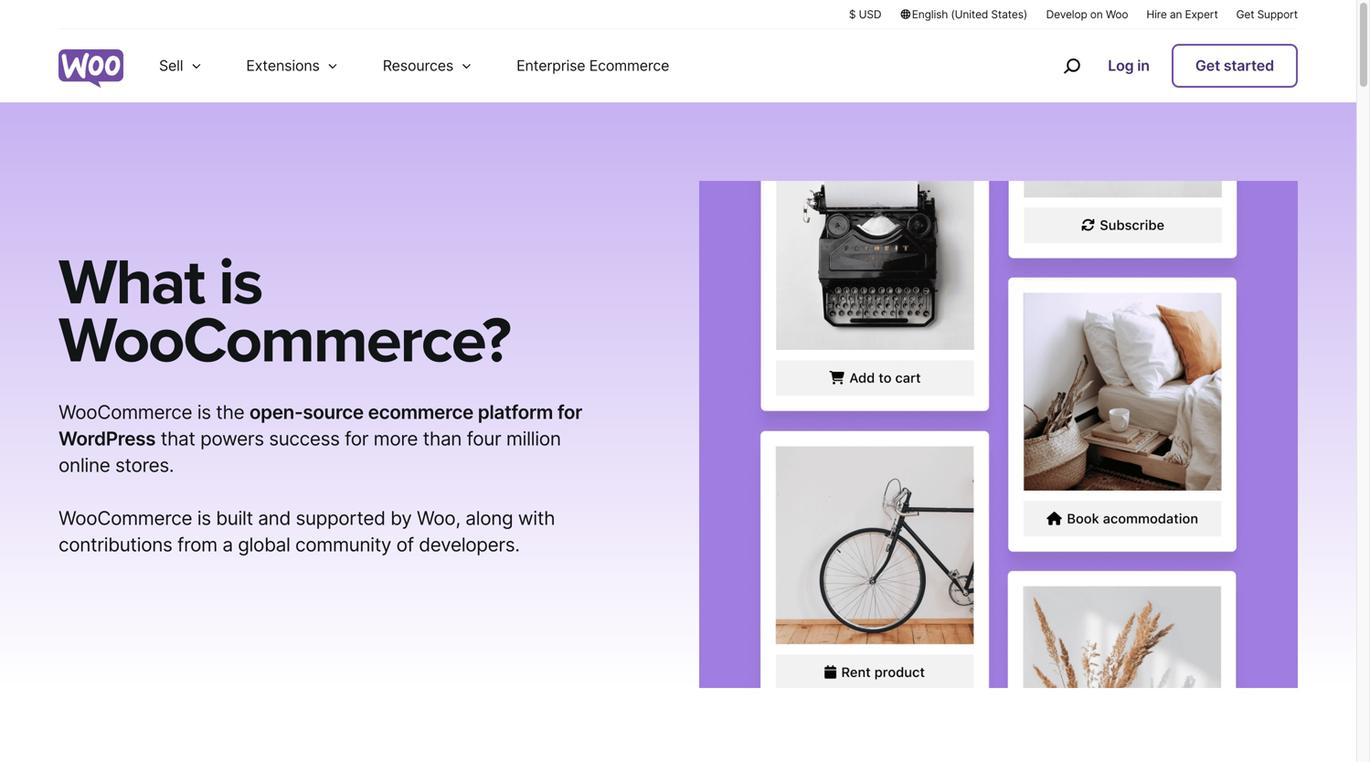 Task type: describe. For each thing, give the bounding box(es) containing it.
is for built
[[197, 507, 211, 530]]

(united
[[951, 8, 988, 21]]

open-
[[249, 401, 303, 423]]

woo
[[1106, 8, 1128, 21]]

for inside open-source ecommerce platform for wordpress
[[557, 401, 582, 423]]

develop on woo
[[1046, 8, 1128, 21]]

community
[[295, 533, 391, 556]]

english (united states) button
[[900, 6, 1028, 22]]

ecommerce
[[368, 401, 473, 423]]

along
[[465, 507, 513, 530]]

usd
[[859, 8, 881, 21]]

$ usd button
[[849, 6, 881, 22]]

what is woocommerce?
[[58, 245, 510, 380]]

an
[[1170, 8, 1182, 21]]

$
[[849, 8, 856, 21]]

of developers.
[[396, 533, 520, 556]]

get started link
[[1172, 44, 1298, 88]]

by
[[390, 507, 412, 530]]

woocommerce is built and supported by woo, along with contributions from a global community of developers.
[[58, 507, 555, 556]]

english (united states)
[[912, 8, 1027, 21]]

get for get support
[[1236, 8, 1254, 21]]

started
[[1224, 57, 1274, 74]]

built
[[216, 507, 253, 530]]

in
[[1137, 57, 1150, 74]]

states)
[[991, 8, 1027, 21]]

more
[[374, 427, 418, 450]]

sell
[[159, 57, 183, 74]]

support
[[1257, 8, 1298, 21]]

open-source ecommerce platform for wordpress
[[58, 401, 582, 450]]

enterprise ecommerce
[[517, 57, 669, 74]]



Task type: locate. For each thing, give the bounding box(es) containing it.
extensions
[[246, 57, 320, 74]]

resources
[[383, 57, 453, 74]]

1 horizontal spatial for
[[557, 401, 582, 423]]

and
[[258, 507, 291, 530]]

log
[[1108, 57, 1134, 74]]

is inside 'woocommerce is built and supported by woo, along with contributions from a global community of developers.'
[[197, 507, 211, 530]]

that powers success for more than four million online stores.
[[58, 427, 561, 477]]

enterprise ecommerce link
[[495, 29, 691, 102]]

enterprise
[[517, 57, 585, 74]]

get
[[1236, 8, 1254, 21], [1195, 57, 1220, 74]]

service navigation menu element
[[1024, 36, 1298, 96]]

search image
[[1057, 51, 1086, 80]]

1 vertical spatial is
[[197, 401, 211, 423]]

is
[[218, 245, 262, 322], [197, 401, 211, 423], [197, 507, 211, 530]]

hire an expert
[[1147, 8, 1218, 21]]

platform
[[478, 401, 553, 423]]

woocommerce inside 'woocommerce is built and supported by woo, along with contributions from a global community of developers.'
[[58, 507, 192, 530]]

expert
[[1185, 8, 1218, 21]]

four
[[467, 427, 501, 450]]

english
[[912, 8, 948, 21]]

wordpress
[[58, 427, 156, 450]]

is for the
[[197, 401, 211, 423]]

hire
[[1147, 8, 1167, 21]]

resources button
[[361, 29, 495, 102]]

get support link
[[1236, 6, 1298, 22]]

ecommerce
[[589, 57, 669, 74]]

log in
[[1108, 57, 1150, 74]]

woocommerce
[[58, 401, 192, 423], [58, 507, 192, 530]]

0 vertical spatial get
[[1236, 8, 1254, 21]]

is for woocommerce?
[[218, 245, 262, 322]]

1 horizontal spatial get
[[1236, 8, 1254, 21]]

get left support
[[1236, 8, 1254, 21]]

woocommerce?
[[58, 302, 510, 380]]

with
[[518, 507, 555, 530]]

log in link
[[1101, 46, 1157, 86]]

1 vertical spatial get
[[1195, 57, 1220, 74]]

develop on woo link
[[1046, 6, 1128, 22]]

what
[[58, 245, 204, 322]]

2 vertical spatial is
[[197, 507, 211, 530]]

1 woocommerce from the top
[[58, 401, 192, 423]]

source
[[303, 401, 364, 423]]

for down source
[[345, 427, 369, 450]]

woocommerce is the
[[58, 401, 249, 423]]

get left started
[[1195, 57, 1220, 74]]

woocommerce for woocommerce is built and supported by woo, along with contributions from a global community of developers.
[[58, 507, 192, 530]]

0 horizontal spatial for
[[345, 427, 369, 450]]

success
[[269, 427, 340, 450]]

extensions button
[[224, 29, 361, 102]]

is inside what is woocommerce?
[[218, 245, 262, 322]]

$ usd
[[849, 8, 881, 21]]

0 vertical spatial woocommerce
[[58, 401, 192, 423]]

get started
[[1195, 57, 1274, 74]]

woo,
[[417, 507, 460, 530]]

get support
[[1236, 8, 1298, 21]]

woocommerce up contributions
[[58, 507, 192, 530]]

than
[[423, 427, 462, 450]]

woocommerce up wordpress
[[58, 401, 192, 423]]

hire an expert link
[[1147, 6, 1218, 22]]

a
[[222, 533, 233, 556]]

0 vertical spatial is
[[218, 245, 262, 322]]

get inside 'link'
[[1195, 57, 1220, 74]]

million
[[506, 427, 561, 450]]

that
[[161, 427, 195, 450]]

develop
[[1046, 8, 1087, 21]]

1 vertical spatial for
[[345, 427, 369, 450]]

sell button
[[137, 29, 224, 102]]

1 vertical spatial woocommerce
[[58, 507, 192, 530]]

woocommerce for woocommerce is the
[[58, 401, 192, 423]]

for inside that powers success for more than four million online stores.
[[345, 427, 369, 450]]

on
[[1090, 8, 1103, 21]]

the
[[216, 401, 244, 423]]

contributions
[[58, 533, 172, 556]]

for up million
[[557, 401, 582, 423]]

global
[[238, 533, 290, 556]]

powers
[[200, 427, 264, 450]]

online stores.
[[58, 454, 174, 477]]

for
[[557, 401, 582, 423], [345, 427, 369, 450]]

get for get started
[[1195, 57, 1220, 74]]

2 woocommerce from the top
[[58, 507, 192, 530]]

supported
[[296, 507, 385, 530]]

from
[[177, 533, 217, 556]]

0 horizontal spatial get
[[1195, 57, 1220, 74]]

0 vertical spatial for
[[557, 401, 582, 423]]



Task type: vqa. For each thing, say whether or not it's contained in the screenshot.
merchant
no



